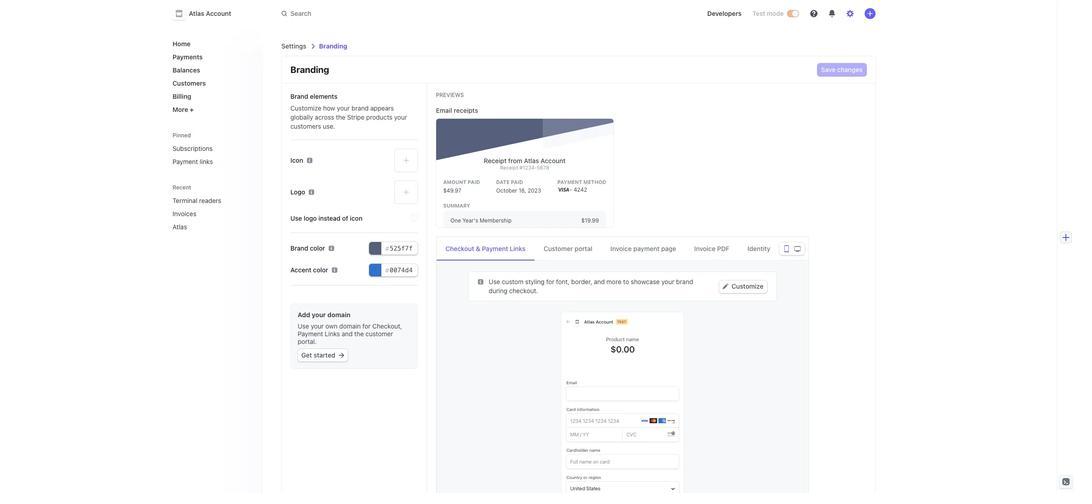 Task type: vqa. For each thing, say whether or not it's contained in the screenshot.
topmost Do
no



Task type: describe. For each thing, give the bounding box(es) containing it.
home link
[[169, 36, 256, 51]]

0 vertical spatial branding
[[319, 42, 347, 50]]

invoice pdf button
[[685, 237, 739, 261]]

atlas link
[[169, 219, 243, 234]]

styling
[[525, 278, 545, 286]]

subscriptions link
[[169, 141, 256, 156]]

previews
[[436, 92, 464, 98]]

color for brand color
[[310, 244, 325, 252]]

1 vertical spatial branding
[[290, 64, 329, 75]]

invoice payment page
[[611, 245, 676, 253]]

get started link
[[298, 349, 348, 362]]

save changes button
[[818, 63, 866, 76]]

atlas account button
[[173, 7, 240, 20]]

one year's membership
[[451, 217, 512, 224]]

#1234-
[[520, 165, 537, 171]]

color for accent color
[[313, 266, 328, 274]]

checkout.
[[509, 287, 538, 295]]

account inside the receipt from atlas account receipt #1234-5678
[[541, 157, 566, 165]]

recent navigation links element
[[163, 180, 263, 234]]

and inside use custom styling for font, border, and more to showcase your brand during checkout.
[[594, 278, 605, 286]]

add
[[298, 311, 310, 319]]

invoice pdf
[[694, 245, 730, 253]]

payment links link
[[169, 154, 256, 169]]

globally
[[290, 113, 313, 121]]

accent
[[290, 266, 311, 274]]

the inside brand elements customize how your brand appears globally across the stripe products your customers use.
[[336, 113, 345, 121]]

- 4242
[[570, 186, 587, 193]]

customer
[[544, 245, 573, 253]]

membership
[[480, 217, 512, 224]]

checkout & payment links button
[[436, 237, 535, 261]]

invoice for invoice payment page
[[611, 245, 632, 253]]

$49.97
[[443, 187, 461, 194]]

pinned navigation links element
[[169, 128, 258, 169]]

amount
[[443, 179, 466, 185]]

save changes
[[821, 66, 863, 73]]

1 vertical spatial domain
[[339, 322, 361, 330]]

use logo instead of icon
[[290, 215, 363, 222]]

billing link
[[169, 89, 256, 104]]

$19.99
[[581, 217, 599, 224]]

1 horizontal spatial svg image
[[478, 279, 483, 285]]

payments link
[[169, 49, 256, 64]]

atlas for 'atlas' link
[[173, 223, 187, 231]]

and inside add your domain use your own domain for checkout, payment links and the customer portal.
[[342, 330, 353, 338]]

subscriptions
[[173, 145, 213, 152]]

paid for october
[[511, 179, 523, 185]]

2023
[[528, 187, 541, 194]]

brand inside brand elements customize how your brand appears globally across the stripe products your customers use.
[[352, 104, 369, 112]]

settings
[[281, 42, 306, 50]]

your left own
[[311, 322, 324, 330]]

invoice payment page button
[[602, 237, 685, 261]]

terminal readers
[[173, 197, 221, 205]]

&
[[476, 245, 480, 253]]

1 vertical spatial customize
[[732, 282, 764, 290]]

invoices
[[173, 210, 196, 218]]

payment up -
[[557, 179, 582, 185]]

0 vertical spatial domain
[[327, 311, 351, 319]]

payment
[[633, 245, 660, 253]]

email receipts
[[436, 107, 478, 114]]

pinned
[[173, 132, 191, 139]]

18,
[[519, 187, 526, 194]]

recent
[[173, 184, 191, 191]]

4242
[[574, 186, 587, 193]]

invoice for invoice pdf
[[694, 245, 716, 253]]

home
[[173, 40, 191, 48]]

developers
[[707, 10, 742, 17]]

atlas account
[[189, 10, 231, 17]]

your right 'products'
[[394, 113, 407, 121]]

brand for brand elements customize how your brand appears globally across the stripe products your customers use.
[[290, 93, 308, 100]]

5678
[[537, 165, 549, 171]]

date paid october 18, 2023
[[496, 179, 541, 194]]

customize inside brand elements customize how your brand appears globally across the stripe products your customers use.
[[290, 104, 321, 112]]

for inside use custom styling for font, border, and more to showcase your brand during checkout.
[[546, 278, 554, 286]]

payment links
[[173, 158, 213, 166]]

from
[[508, 157, 522, 165]]

accent color
[[290, 266, 328, 274]]

checkout,
[[372, 322, 402, 330]]

customer portal
[[544, 245, 592, 253]]

use for use custom styling for font, border, and more to showcase your brand during checkout.
[[489, 278, 500, 286]]

brand for brand color
[[290, 244, 308, 252]]

receipt up date
[[500, 165, 518, 171]]

to
[[623, 278, 629, 286]]

own
[[326, 322, 338, 330]]

svg image inside get started link
[[339, 353, 344, 358]]

pdf
[[717, 245, 730, 253]]

appears
[[370, 104, 394, 112]]

method
[[584, 179, 606, 185]]

your right add
[[312, 311, 326, 319]]

use.
[[323, 122, 335, 130]]

products
[[366, 113, 392, 121]]

use for use logo instead of icon
[[290, 215, 302, 222]]

terminal
[[173, 197, 197, 205]]

your inside use custom styling for font, border, and more to showcase your brand during checkout.
[[662, 278, 674, 286]]

across
[[315, 113, 334, 121]]

account inside button
[[206, 10, 231, 17]]

showcase
[[631, 278, 660, 286]]

help image
[[810, 10, 817, 17]]

more
[[607, 278, 622, 286]]

logo
[[290, 188, 305, 196]]

october
[[496, 187, 517, 194]]

invoices link
[[169, 206, 243, 221]]

page
[[661, 245, 676, 253]]



Task type: locate. For each thing, give the bounding box(es) containing it.
get
[[301, 351, 312, 359]]

1 paid from the left
[[468, 179, 480, 185]]

and right own
[[342, 330, 353, 338]]

customize link
[[719, 278, 767, 293]]

branding right settings link
[[319, 42, 347, 50]]

1 vertical spatial brand
[[676, 278, 693, 286]]

domain
[[327, 311, 351, 319], [339, 322, 361, 330]]

0 vertical spatial customize
[[290, 104, 321, 112]]

identity
[[748, 245, 771, 253]]

brand down page
[[676, 278, 693, 286]]

0 vertical spatial and
[[594, 278, 605, 286]]

invoice inside button
[[611, 245, 632, 253]]

1 vertical spatial svg image
[[339, 353, 344, 358]]

for left 'checkout,'
[[363, 322, 371, 330]]

changes
[[837, 66, 863, 73]]

your right how
[[337, 104, 350, 112]]

customers
[[173, 79, 206, 87]]

brand
[[352, 104, 369, 112], [676, 278, 693, 286]]

invoice left pdf
[[694, 245, 716, 253]]

2 vertical spatial atlas
[[173, 223, 187, 231]]

portal.
[[298, 338, 317, 346]]

links inside add your domain use your own domain for checkout, payment links and the customer portal.
[[325, 330, 340, 338]]

paid for $49.97
[[468, 179, 480, 185]]

atlas inside recent element
[[173, 223, 187, 231]]

links up custom
[[510, 245, 526, 253]]

links
[[510, 245, 526, 253], [325, 330, 340, 338]]

Search search field
[[276, 5, 532, 22]]

customize up globally
[[290, 104, 321, 112]]

payment inside add your domain use your own domain for checkout, payment links and the customer portal.
[[298, 330, 323, 338]]

settings link
[[281, 42, 306, 50]]

0 vertical spatial account
[[206, 10, 231, 17]]

tab list containing checkout & payment links
[[436, 237, 809, 261]]

use down add
[[298, 322, 309, 330]]

paid up 18,
[[511, 179, 523, 185]]

brand up globally
[[290, 93, 308, 100]]

stripe
[[347, 113, 365, 121]]

one
[[451, 217, 461, 224]]

icon
[[350, 215, 363, 222]]

receipt left from
[[484, 157, 507, 165]]

how
[[323, 104, 335, 112]]

terminal readers link
[[169, 193, 243, 208]]

1 vertical spatial use
[[489, 278, 500, 286]]

brand inside brand elements customize how your brand appears globally across the stripe products your customers use.
[[290, 93, 308, 100]]

customize down identity button
[[732, 282, 764, 290]]

svg image
[[478, 279, 483, 285], [339, 353, 344, 358]]

your right the showcase
[[662, 278, 674, 286]]

email
[[436, 107, 452, 114]]

1 horizontal spatial the
[[354, 330, 364, 338]]

1 horizontal spatial paid
[[511, 179, 523, 185]]

1 vertical spatial and
[[342, 330, 353, 338]]

0 vertical spatial atlas
[[189, 10, 204, 17]]

payments
[[173, 53, 203, 61]]

use inside add your domain use your own domain for checkout, payment links and the customer portal.
[[298, 322, 309, 330]]

for inside add your domain use your own domain for checkout, payment links and the customer portal.
[[363, 322, 371, 330]]

payment method
[[557, 179, 606, 185]]

1 horizontal spatial atlas
[[189, 10, 204, 17]]

domain right own
[[339, 322, 361, 330]]

for
[[546, 278, 554, 286], [363, 322, 371, 330]]

checkout & payment links
[[446, 245, 526, 253]]

-
[[570, 186, 572, 193]]

0 horizontal spatial account
[[206, 10, 231, 17]]

atlas inside the receipt from atlas account receipt #1234-5678
[[524, 157, 539, 165]]

use up 'during'
[[489, 278, 500, 286]]

1 horizontal spatial links
[[510, 245, 526, 253]]

billing
[[173, 93, 191, 100]]

0 vertical spatial brand
[[290, 93, 308, 100]]

use
[[290, 215, 302, 222], [489, 278, 500, 286], [298, 322, 309, 330]]

0 horizontal spatial atlas
[[173, 223, 187, 231]]

use left "logo"
[[290, 215, 302, 222]]

the left stripe
[[336, 113, 345, 121]]

visa image
[[557, 187, 570, 193]]

payment down subscriptions
[[173, 158, 198, 166]]

customers link
[[169, 76, 256, 91]]

use inside use custom styling for font, border, and more to showcase your brand during checkout.
[[489, 278, 500, 286]]

+
[[190, 106, 194, 113]]

elements
[[310, 93, 337, 100]]

atlas down invoices
[[173, 223, 187, 231]]

paid right amount
[[468, 179, 480, 185]]

1 vertical spatial atlas
[[524, 157, 539, 165]]

None text field
[[369, 242, 417, 255], [369, 264, 417, 277], [369, 242, 417, 255], [369, 264, 417, 277]]

2 invoice from the left
[[694, 245, 716, 253]]

color right accent
[[313, 266, 328, 274]]

save
[[821, 66, 836, 73]]

balances
[[173, 66, 200, 74]]

brand up accent
[[290, 244, 308, 252]]

font,
[[556, 278, 570, 286]]

summary
[[443, 203, 470, 209]]

core navigation links element
[[169, 36, 256, 117]]

branding down settings
[[290, 64, 329, 75]]

0 horizontal spatial and
[[342, 330, 353, 338]]

1 horizontal spatial brand
[[676, 278, 693, 286]]

brand elements customize how your brand appears globally across the stripe products your customers use.
[[290, 93, 407, 130]]

started
[[314, 351, 335, 359]]

for left font,
[[546, 278, 554, 286]]

atlas right from
[[524, 157, 539, 165]]

1 brand from the top
[[290, 93, 308, 100]]

atlas up home
[[189, 10, 204, 17]]

atlas
[[189, 10, 204, 17], [524, 157, 539, 165], [173, 223, 187, 231]]

and left more on the bottom of the page
[[594, 278, 605, 286]]

recent element
[[163, 193, 263, 234]]

account
[[206, 10, 231, 17], [541, 157, 566, 165]]

logo
[[304, 215, 317, 222]]

year's
[[463, 217, 478, 224]]

brand color
[[290, 244, 325, 252]]

1 horizontal spatial for
[[546, 278, 554, 286]]

0 horizontal spatial paid
[[468, 179, 480, 185]]

2 vertical spatial use
[[298, 322, 309, 330]]

mode
[[767, 10, 784, 17]]

1 vertical spatial the
[[354, 330, 364, 338]]

test mode
[[753, 10, 784, 17]]

customer portal button
[[535, 237, 602, 261]]

paid
[[468, 179, 480, 185], [511, 179, 523, 185]]

payment right the &
[[482, 245, 508, 253]]

2 paid from the left
[[511, 179, 523, 185]]

payment inside checkout & payment links button
[[482, 245, 508, 253]]

1 vertical spatial account
[[541, 157, 566, 165]]

get started
[[301, 351, 335, 359]]

account up home link
[[206, 10, 231, 17]]

0 horizontal spatial customize
[[290, 104, 321, 112]]

1 horizontal spatial and
[[594, 278, 605, 286]]

add your domain use your own domain for checkout, payment links and the customer portal.
[[298, 311, 402, 346]]

svg image left custom
[[478, 279, 483, 285]]

readers
[[199, 197, 221, 205]]

of
[[342, 215, 348, 222]]

date
[[496, 179, 510, 185]]

customers
[[290, 122, 321, 130]]

domain up own
[[327, 311, 351, 319]]

icon
[[290, 156, 303, 164]]

1 horizontal spatial customize
[[732, 282, 764, 290]]

instead
[[318, 215, 341, 222]]

use custom styling for font, border, and more to showcase your brand during checkout.
[[489, 278, 693, 295]]

customer
[[366, 330, 393, 338]]

pinned element
[[169, 141, 256, 169]]

0 horizontal spatial svg image
[[339, 353, 344, 358]]

more +
[[173, 106, 194, 113]]

links inside button
[[510, 245, 526, 253]]

0 vertical spatial color
[[310, 244, 325, 252]]

0 vertical spatial links
[[510, 245, 526, 253]]

color up 'accent color'
[[310, 244, 325, 252]]

search
[[290, 10, 311, 17]]

brand
[[290, 93, 308, 100], [290, 244, 308, 252]]

the
[[336, 113, 345, 121], [354, 330, 364, 338]]

1 vertical spatial for
[[363, 322, 371, 330]]

paid inside amount paid $49.97
[[468, 179, 480, 185]]

brand up stripe
[[352, 104, 369, 112]]

payment inside payment links link
[[173, 158, 198, 166]]

1 horizontal spatial invoice
[[694, 245, 716, 253]]

links up started
[[325, 330, 340, 338]]

0 horizontal spatial links
[[325, 330, 340, 338]]

paid inside date paid october 18, 2023
[[511, 179, 523, 185]]

color
[[310, 244, 325, 252], [313, 266, 328, 274]]

customize
[[290, 104, 321, 112], [732, 282, 764, 290]]

0 horizontal spatial the
[[336, 113, 345, 121]]

payment
[[173, 158, 198, 166], [557, 179, 582, 185], [482, 245, 508, 253], [298, 330, 323, 338]]

more
[[173, 106, 188, 113]]

the inside add your domain use your own domain for checkout, payment links and the customer portal.
[[354, 330, 364, 338]]

identity button
[[739, 237, 780, 261]]

2 horizontal spatial atlas
[[524, 157, 539, 165]]

0 vertical spatial brand
[[352, 104, 369, 112]]

during
[[489, 287, 508, 295]]

svg image right started
[[339, 353, 344, 358]]

settings image
[[846, 10, 854, 17]]

atlas inside button
[[189, 10, 204, 17]]

invoice left payment
[[611, 245, 632, 253]]

amount paid $49.97
[[443, 179, 480, 194]]

0 vertical spatial the
[[336, 113, 345, 121]]

account right #1234-
[[541, 157, 566, 165]]

0 horizontal spatial brand
[[352, 104, 369, 112]]

balances link
[[169, 63, 256, 78]]

tab list
[[436, 237, 809, 261]]

0 vertical spatial for
[[546, 278, 554, 286]]

Search text field
[[276, 5, 532, 22]]

0 vertical spatial use
[[290, 215, 302, 222]]

developers link
[[704, 6, 745, 21]]

2 brand from the top
[[290, 244, 308, 252]]

0 horizontal spatial invoice
[[611, 245, 632, 253]]

1 vertical spatial brand
[[290, 244, 308, 252]]

1 vertical spatial color
[[313, 266, 328, 274]]

atlas for atlas account
[[189, 10, 204, 17]]

branding
[[319, 42, 347, 50], [290, 64, 329, 75]]

1 horizontal spatial account
[[541, 157, 566, 165]]

invoice inside button
[[694, 245, 716, 253]]

the left customer on the bottom left of page
[[354, 330, 364, 338]]

1 vertical spatial links
[[325, 330, 340, 338]]

links
[[200, 158, 213, 166]]

checkout
[[446, 245, 474, 253]]

brand inside use custom styling for font, border, and more to showcase your brand during checkout.
[[676, 278, 693, 286]]

1 invoice from the left
[[611, 245, 632, 253]]

0 horizontal spatial for
[[363, 322, 371, 330]]

0 vertical spatial svg image
[[478, 279, 483, 285]]

custom
[[502, 278, 524, 286]]

payment down add
[[298, 330, 323, 338]]



